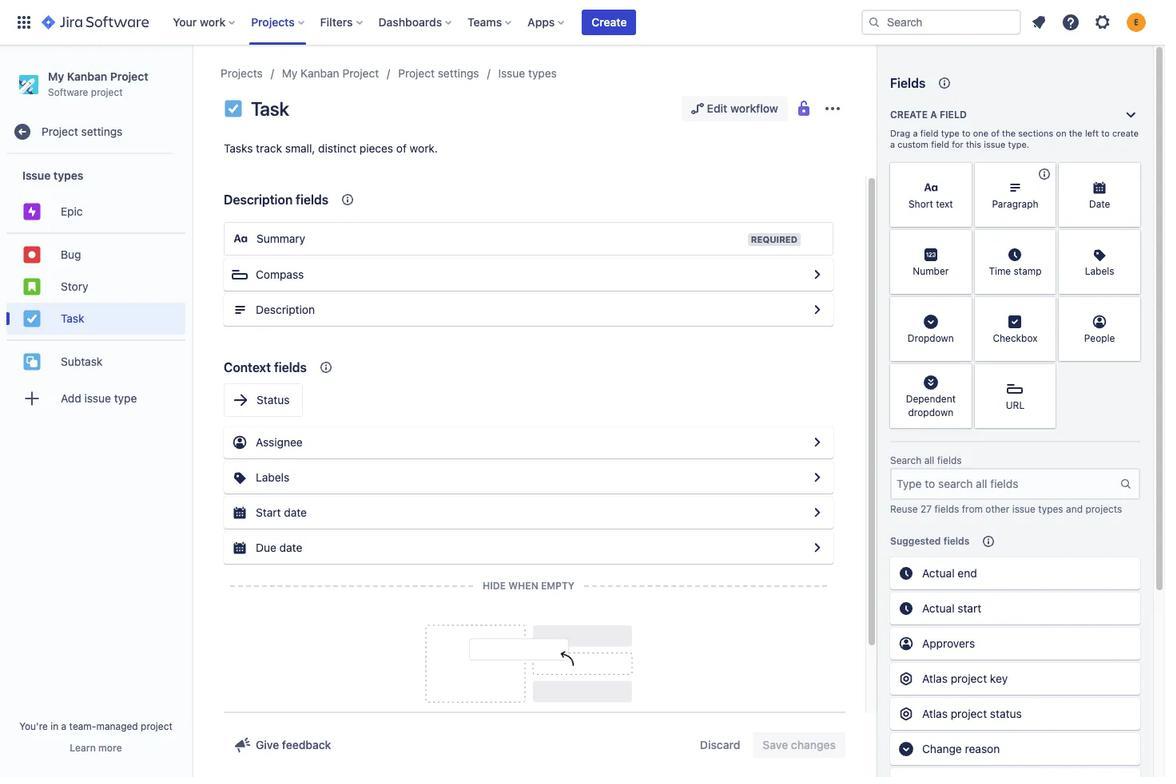 Task type: locate. For each thing, give the bounding box(es) containing it.
2 open field configuration image from the top
[[808, 301, 827, 320]]

0 horizontal spatial kanban
[[67, 70, 107, 83]]

types down apps dropdown button
[[528, 66, 557, 80]]

the right on
[[1069, 128, 1083, 138]]

status
[[990, 707, 1022, 721]]

0 vertical spatial project settings link
[[398, 64, 479, 83]]

0 vertical spatial task
[[251, 98, 289, 120]]

reuse
[[890, 504, 918, 516]]

short
[[909, 199, 933, 211]]

small,
[[285, 141, 315, 155]]

add issue type image
[[22, 389, 42, 409]]

create inside create button
[[592, 15, 627, 29]]

create a field
[[890, 109, 967, 121]]

date for due date
[[279, 541, 302, 555]]

0 horizontal spatial issue types
[[22, 168, 83, 182]]

1 open field configuration image from the top
[[808, 265, 827, 285]]

0 horizontal spatial to
[[962, 128, 971, 138]]

fields for suggested
[[944, 535, 970, 547]]

issue inside the drag a field type to one of the sections on the left to create a custom field for this issue type.
[[984, 139, 1006, 149]]

types for the issue types link
[[528, 66, 557, 80]]

more options image
[[823, 99, 842, 118]]

create up drag
[[890, 109, 928, 121]]

projects for projects link
[[221, 66, 263, 80]]

labels inside labels "button"
[[256, 471, 290, 484]]

actual for actual end
[[922, 567, 955, 580]]

project inside my kanban project software project
[[91, 86, 123, 98]]

2 horizontal spatial more information image
[[1120, 232, 1139, 251]]

date inside the due date button
[[279, 541, 302, 555]]

0 vertical spatial date
[[284, 506, 307, 520]]

story link
[[6, 271, 185, 303]]

0 horizontal spatial type
[[114, 391, 137, 405]]

my right projects link
[[282, 66, 298, 80]]

1 actual from the top
[[922, 567, 955, 580]]

kanban inside my kanban project software project
[[67, 70, 107, 83]]

0 vertical spatial open field configuration image
[[808, 265, 827, 285]]

give
[[256, 739, 279, 752]]

project
[[91, 86, 123, 98], [951, 672, 987, 686], [951, 707, 987, 721], [141, 721, 173, 733]]

type inside the drag a field type to one of the sections on the left to create a custom field for this issue type.
[[941, 128, 960, 138]]

types up epic
[[53, 168, 83, 182]]

1 vertical spatial open field configuration image
[[808, 301, 827, 320]]

2 actual from the top
[[922, 602, 955, 615]]

project down software
[[42, 125, 78, 138]]

my
[[282, 66, 298, 80], [48, 70, 64, 83]]

1 vertical spatial type
[[114, 391, 137, 405]]

0 horizontal spatial settings
[[81, 125, 123, 138]]

description inside button
[[256, 303, 315, 317]]

1 vertical spatial issue
[[84, 391, 111, 405]]

more information image for labels
[[1120, 232, 1139, 251]]

2 atlas from the top
[[922, 707, 948, 721]]

0 vertical spatial type
[[941, 128, 960, 138]]

create right apps dropdown button
[[592, 15, 627, 29]]

0 vertical spatial description
[[224, 193, 293, 207]]

1 vertical spatial field
[[920, 128, 939, 138]]

more information image for paragraph
[[1035, 165, 1054, 184]]

labels up start
[[256, 471, 290, 484]]

atlas down approvers
[[922, 672, 948, 686]]

search image
[[868, 16, 881, 29]]

labels for open field configuration icon inside the labels "button"
[[256, 471, 290, 484]]

more information image for time stamp
[[1035, 232, 1054, 251]]

0 vertical spatial more information image
[[951, 165, 970, 184]]

more information about the fields image
[[935, 74, 955, 93]]

task
[[251, 98, 289, 120], [61, 312, 84, 325]]

fields left more information about the context fields icon
[[296, 193, 329, 207]]

edit
[[707, 102, 728, 115]]

0 vertical spatial labels
[[1085, 266, 1115, 278]]

your work button
[[168, 10, 242, 35]]

2 the from the left
[[1069, 128, 1083, 138]]

2 vertical spatial open field configuration image
[[808, 539, 827, 558]]

project inside atlas project status "button"
[[951, 707, 987, 721]]

Type to search all fields text field
[[892, 470, 1120, 499]]

project right software
[[91, 86, 123, 98]]

date right start
[[284, 506, 307, 520]]

1 horizontal spatial project settings link
[[398, 64, 479, 83]]

add issue type button
[[6, 383, 185, 415]]

status
[[257, 393, 290, 407]]

summary
[[257, 232, 305, 245]]

of
[[991, 128, 1000, 138], [396, 141, 407, 155]]

0 horizontal spatial my
[[48, 70, 64, 83]]

project down filters dropdown button
[[342, 66, 379, 80]]

types inside group
[[53, 168, 83, 182]]

labels up people
[[1085, 266, 1115, 278]]

date
[[284, 506, 307, 520], [279, 541, 302, 555]]

1 horizontal spatial my
[[282, 66, 298, 80]]

3 open field configuration image from the top
[[808, 468, 827, 488]]

0 horizontal spatial labels
[[256, 471, 290, 484]]

to
[[962, 128, 971, 138], [1102, 128, 1110, 138]]

more information image
[[951, 165, 970, 184], [1120, 232, 1139, 251], [1035, 299, 1054, 318]]

more information image for dropdown
[[951, 299, 970, 318]]

0 horizontal spatial the
[[1002, 128, 1016, 138]]

1 vertical spatial date
[[279, 541, 302, 555]]

more information image for date
[[1120, 165, 1139, 184]]

you're
[[19, 721, 48, 733]]

atlas for atlas project key
[[922, 672, 948, 686]]

distinct
[[318, 141, 357, 155]]

projects for projects popup button
[[251, 15, 295, 29]]

1 vertical spatial labels
[[256, 471, 290, 484]]

projects
[[251, 15, 295, 29], [221, 66, 263, 80]]

0 horizontal spatial more information image
[[951, 165, 970, 184]]

actual
[[922, 567, 955, 580], [922, 602, 955, 615]]

issue types up epic
[[22, 168, 83, 182]]

start
[[958, 602, 982, 615]]

types left the and
[[1038, 504, 1064, 516]]

1 horizontal spatial more information image
[[1035, 299, 1054, 318]]

0 horizontal spatial types
[[53, 168, 83, 182]]

1 atlas from the top
[[922, 672, 948, 686]]

2 vertical spatial more information image
[[1035, 299, 1054, 318]]

all
[[924, 455, 935, 467]]

jira software image
[[42, 13, 149, 32], [42, 13, 149, 32]]

project settings
[[398, 66, 479, 80], [42, 125, 123, 138]]

drag
[[890, 128, 911, 138]]

software
[[48, 86, 88, 98]]

0 vertical spatial issue
[[984, 139, 1006, 149]]

fields right all at the bottom of the page
[[937, 455, 962, 467]]

0 vertical spatial types
[[528, 66, 557, 80]]

your profile and settings image
[[1127, 13, 1146, 32]]

banner
[[0, 0, 1165, 45]]

2 horizontal spatial issue
[[1012, 504, 1036, 516]]

banner containing your work
[[0, 0, 1165, 45]]

time stamp
[[989, 266, 1042, 278]]

projects inside projects popup button
[[251, 15, 295, 29]]

1 vertical spatial of
[[396, 141, 407, 155]]

date inside start date button
[[284, 506, 307, 520]]

open field configuration image inside compass button
[[808, 265, 827, 285]]

1 horizontal spatial to
[[1102, 128, 1110, 138]]

type
[[941, 128, 960, 138], [114, 391, 137, 405]]

project left sidebar navigation icon at the top left of the page
[[110, 70, 148, 83]]

0 vertical spatial open field configuration image
[[808, 433, 827, 452]]

work
[[200, 15, 226, 29]]

create for create a field
[[890, 109, 928, 121]]

a
[[931, 109, 937, 121], [913, 128, 918, 138], [890, 139, 895, 149], [61, 721, 67, 733]]

suggested
[[890, 535, 941, 547]]

a down drag
[[890, 139, 895, 149]]

this
[[966, 139, 982, 149]]

project left key
[[951, 672, 987, 686]]

0 horizontal spatial task
[[61, 312, 84, 325]]

atlas for atlas project status
[[922, 707, 948, 721]]

task right issue type icon at the left of page
[[251, 98, 289, 120]]

from
[[962, 504, 983, 516]]

0 vertical spatial projects
[[251, 15, 295, 29]]

1 vertical spatial types
[[53, 168, 83, 182]]

change
[[922, 742, 962, 756]]

atlas inside "button"
[[922, 707, 948, 721]]

open field configuration image for summary
[[808, 265, 827, 285]]

0 vertical spatial create
[[592, 15, 627, 29]]

issue down teams popup button at the top left of the page
[[498, 66, 525, 80]]

type down subtask link
[[114, 391, 137, 405]]

projects link
[[221, 64, 263, 83]]

open field configuration image inside labels "button"
[[808, 468, 827, 488]]

settings
[[438, 66, 479, 80], [81, 125, 123, 138]]

issue right add
[[84, 391, 111, 405]]

labels for labels's more information image
[[1085, 266, 1115, 278]]

date right due
[[279, 541, 302, 555]]

actual for actual start
[[922, 602, 955, 615]]

1 vertical spatial atlas
[[922, 707, 948, 721]]

project settings down primary element
[[398, 66, 479, 80]]

types for group containing issue types
[[53, 168, 83, 182]]

1 horizontal spatial issue
[[498, 66, 525, 80]]

my inside my kanban project software project
[[48, 70, 64, 83]]

2 group from the top
[[6, 233, 185, 340]]

1 vertical spatial project settings link
[[6, 116, 185, 148]]

issue inside button
[[84, 391, 111, 405]]

0 vertical spatial of
[[991, 128, 1000, 138]]

1 group from the top
[[6, 154, 185, 425]]

1 vertical spatial open field configuration image
[[808, 504, 827, 523]]

search all fields
[[890, 455, 962, 467]]

issue types down apps
[[498, 66, 557, 80]]

subtask
[[61, 355, 103, 368]]

0 vertical spatial atlas
[[922, 672, 948, 686]]

issue up the epic link
[[22, 168, 51, 182]]

1 horizontal spatial settings
[[438, 66, 479, 80]]

open field configuration image inside start date button
[[808, 504, 827, 523]]

teams button
[[463, 10, 518, 35]]

atlas
[[922, 672, 948, 686], [922, 707, 948, 721]]

description down compass
[[256, 303, 315, 317]]

dashboards button
[[374, 10, 458, 35]]

description up summary
[[224, 193, 293, 207]]

approvers
[[922, 637, 975, 651]]

1 horizontal spatial create
[[890, 109, 928, 121]]

2 vertical spatial types
[[1038, 504, 1064, 516]]

field for drag
[[920, 128, 939, 138]]

1 horizontal spatial issue types
[[498, 66, 557, 80]]

open field configuration image
[[808, 265, 827, 285], [808, 301, 827, 320], [808, 468, 827, 488]]

description for description fields
[[224, 193, 293, 207]]

the up type.
[[1002, 128, 1016, 138]]

1 vertical spatial projects
[[221, 66, 263, 80]]

date for start date
[[284, 506, 307, 520]]

atlas project status button
[[890, 699, 1141, 731]]

open field configuration image
[[808, 433, 827, 452], [808, 504, 827, 523], [808, 539, 827, 558]]

to up this
[[962, 128, 971, 138]]

issue down one
[[984, 139, 1006, 149]]

of right one
[[991, 128, 1000, 138]]

tasks
[[224, 141, 253, 155]]

0 vertical spatial issue
[[498, 66, 525, 80]]

more information about the context fields image
[[338, 190, 357, 209]]

0 horizontal spatial issue
[[84, 391, 111, 405]]

more information about the context fields image
[[316, 358, 336, 377]]

field down create a field at top
[[920, 128, 939, 138]]

1 horizontal spatial of
[[991, 128, 1000, 138]]

0 vertical spatial field
[[940, 109, 967, 121]]

1 vertical spatial settings
[[81, 125, 123, 138]]

0 horizontal spatial of
[[396, 141, 407, 155]]

learn more
[[70, 743, 122, 755]]

more information about the suggested fields image
[[979, 532, 999, 551]]

1 horizontal spatial project settings
[[398, 66, 479, 80]]

0 horizontal spatial project settings link
[[6, 116, 185, 148]]

2 vertical spatial open field configuration image
[[808, 468, 827, 488]]

assignee button
[[224, 427, 834, 459]]

0 vertical spatial actual
[[922, 567, 955, 580]]

required
[[751, 234, 798, 245]]

0 horizontal spatial create
[[592, 15, 627, 29]]

fields
[[296, 193, 329, 207], [274, 360, 307, 375], [937, 455, 962, 467], [935, 504, 959, 516], [944, 535, 970, 547]]

1 vertical spatial issue
[[22, 168, 51, 182]]

1 horizontal spatial task
[[251, 98, 289, 120]]

1 vertical spatial create
[[890, 109, 928, 121]]

edit workflow button
[[681, 96, 788, 121]]

task down story
[[61, 312, 84, 325]]

fields left more information about the suggested fields image
[[944, 535, 970, 547]]

atlas inside button
[[922, 672, 948, 686]]

kanban for my kanban project software project
[[67, 70, 107, 83]]

date
[[1089, 199, 1110, 211]]

my up software
[[48, 70, 64, 83]]

create
[[1113, 128, 1139, 138]]

open field configuration image inside the due date button
[[808, 539, 827, 558]]

more information image for number
[[951, 232, 970, 251]]

dropdown
[[908, 407, 954, 419]]

issue types
[[498, 66, 557, 80], [22, 168, 83, 182]]

actual left end
[[922, 567, 955, 580]]

1 horizontal spatial type
[[941, 128, 960, 138]]

1 horizontal spatial types
[[528, 66, 557, 80]]

start date
[[256, 506, 307, 520]]

field up for
[[940, 109, 967, 121]]

fields for context
[[274, 360, 307, 375]]

a up custom
[[913, 128, 918, 138]]

field left for
[[931, 139, 949, 149]]

more information image for checkbox
[[1035, 299, 1054, 318]]

managed
[[96, 721, 138, 733]]

1 the from the left
[[1002, 128, 1016, 138]]

open field configuration image inside "description" button
[[808, 301, 827, 320]]

issue right 'other' at the bottom right of the page
[[1012, 504, 1036, 516]]

settings image
[[1093, 13, 1113, 32]]

atlas up change
[[922, 707, 948, 721]]

3 open field configuration image from the top
[[808, 539, 827, 558]]

your work
[[173, 15, 226, 29]]

1 vertical spatial description
[[256, 303, 315, 317]]

project settings down software
[[42, 125, 123, 138]]

1 horizontal spatial the
[[1069, 128, 1083, 138]]

epic
[[61, 204, 83, 218]]

project down 'dashboards' dropdown button
[[398, 66, 435, 80]]

project settings link down primary element
[[398, 64, 479, 83]]

field
[[940, 109, 967, 121], [920, 128, 939, 138], [931, 139, 949, 149]]

you're in a team-managed project
[[19, 721, 173, 733]]

1 horizontal spatial issue
[[984, 139, 1006, 149]]

1 open field configuration image from the top
[[808, 433, 827, 452]]

1 horizontal spatial kanban
[[301, 66, 339, 80]]

fields left more information about the context fields image
[[274, 360, 307, 375]]

0 horizontal spatial issue
[[22, 168, 51, 182]]

sections
[[1018, 128, 1054, 138]]

due date button
[[224, 532, 834, 564]]

type up for
[[941, 128, 960, 138]]

kanban down filters at the top
[[301, 66, 339, 80]]

of left the work.
[[396, 141, 407, 155]]

0 horizontal spatial project settings
[[42, 125, 123, 138]]

group
[[6, 154, 185, 425], [6, 233, 185, 340]]

bug
[[61, 248, 81, 261]]

project settings link down my kanban project software project
[[6, 116, 185, 148]]

projects right work
[[251, 15, 295, 29]]

suggested fields
[[890, 535, 970, 547]]

more information image
[[1035, 165, 1054, 184], [1120, 165, 1139, 184], [951, 232, 970, 251], [1035, 232, 1054, 251], [951, 299, 970, 318], [1120, 299, 1139, 318], [951, 366, 970, 385]]

1 vertical spatial actual
[[922, 602, 955, 615]]

actual left start
[[922, 602, 955, 615]]

1 vertical spatial more information image
[[1120, 232, 1139, 251]]

1 horizontal spatial labels
[[1085, 266, 1115, 278]]

description
[[224, 193, 293, 207], [256, 303, 315, 317]]

2 open field configuration image from the top
[[808, 504, 827, 523]]

project settings link
[[398, 64, 479, 83], [6, 116, 185, 148]]

project down atlas project key in the bottom of the page
[[951, 707, 987, 721]]

settings down primary element
[[438, 66, 479, 80]]

projects up issue type icon at the left of page
[[221, 66, 263, 80]]

pieces
[[360, 141, 393, 155]]

to right left
[[1102, 128, 1110, 138]]

kanban up software
[[67, 70, 107, 83]]

settings down my kanban project software project
[[81, 125, 123, 138]]

discard button
[[690, 733, 750, 759]]



Task type: vqa. For each thing, say whether or not it's contained in the screenshot.
· within "Press the good morning button GOOD-1 · GoodMorning"
no



Task type: describe. For each thing, give the bounding box(es) containing it.
2 to from the left
[[1102, 128, 1110, 138]]

other
[[986, 504, 1010, 516]]

task link
[[6, 303, 185, 335]]

1 vertical spatial task
[[61, 312, 84, 325]]

description fields
[[224, 193, 329, 207]]

give feedback
[[256, 739, 331, 752]]

dependent
[[906, 393, 956, 405]]

dropdown
[[908, 333, 954, 345]]

stamp
[[1014, 266, 1042, 278]]

dependent dropdown
[[906, 393, 956, 419]]

start date button
[[224, 497, 834, 529]]

compass button
[[224, 259, 834, 291]]

context
[[224, 360, 271, 375]]

issue inside the issue types link
[[498, 66, 525, 80]]

add issue type
[[61, 391, 137, 405]]

workflow
[[730, 102, 778, 115]]

create for create
[[592, 15, 627, 29]]

more information image for dependent dropdown
[[951, 366, 970, 385]]

search
[[890, 455, 922, 467]]

context fields
[[224, 360, 307, 375]]

atlas project key
[[922, 672, 1008, 686]]

on
[[1056, 128, 1067, 138]]

learn more button
[[70, 743, 122, 755]]

apps button
[[523, 10, 571, 35]]

group containing issue types
[[6, 154, 185, 425]]

atlas project status
[[922, 707, 1022, 721]]

fields for description
[[296, 193, 329, 207]]

teams
[[468, 15, 502, 29]]

notifications image
[[1029, 13, 1049, 32]]

end
[[958, 567, 977, 580]]

open field configuration image for start
[[808, 504, 827, 523]]

my for my kanban project software project
[[48, 70, 64, 83]]

primary element
[[10, 0, 862, 45]]

one
[[973, 128, 989, 138]]

fields right 27
[[935, 504, 959, 516]]

filters
[[320, 15, 353, 29]]

type inside add issue type button
[[114, 391, 137, 405]]

more
[[98, 743, 122, 755]]

group containing bug
[[6, 233, 185, 340]]

sidebar navigation image
[[174, 64, 209, 96]]

1 to from the left
[[962, 128, 971, 138]]

my kanban project software project
[[48, 70, 148, 98]]

filters button
[[315, 10, 369, 35]]

give feedback button
[[224, 733, 341, 759]]

more information image for people
[[1120, 299, 1139, 318]]

2 vertical spatial issue
[[1012, 504, 1036, 516]]

text
[[936, 199, 953, 211]]

story
[[61, 280, 88, 293]]

create button
[[582, 10, 637, 35]]

custom
[[898, 139, 929, 149]]

bug link
[[6, 239, 185, 271]]

more information image for short text
[[951, 165, 970, 184]]

projects
[[1086, 504, 1122, 516]]

edit workflow
[[707, 102, 778, 115]]

project inside atlas project key button
[[951, 672, 987, 686]]

kanban for my kanban project
[[301, 66, 339, 80]]

2 vertical spatial field
[[931, 139, 949, 149]]

open field configuration image for due
[[808, 539, 827, 558]]

appswitcher icon image
[[14, 13, 34, 32]]

open field configuration image for assignee
[[808, 468, 827, 488]]

a down more information about the fields image
[[931, 109, 937, 121]]

dashboards
[[379, 15, 442, 29]]

reason
[[965, 742, 1000, 756]]

add
[[61, 391, 81, 405]]

epic link
[[6, 196, 185, 228]]

my for my kanban project
[[282, 66, 298, 80]]

labels button
[[224, 462, 834, 494]]

in
[[51, 721, 59, 733]]

actual start button
[[890, 593, 1141, 625]]

actual start
[[922, 602, 982, 615]]

1 vertical spatial project settings
[[42, 125, 123, 138]]

issue type icon image
[[224, 99, 243, 118]]

your
[[173, 15, 197, 29]]

a right in
[[61, 721, 67, 733]]

paragraph
[[992, 199, 1039, 211]]

my kanban project
[[282, 66, 379, 80]]

work.
[[410, 141, 438, 155]]

people
[[1084, 333, 1115, 345]]

my kanban project link
[[282, 64, 379, 83]]

apps
[[528, 15, 555, 29]]

compass
[[256, 268, 304, 281]]

key
[[990, 672, 1008, 686]]

and
[[1066, 504, 1083, 516]]

atlas project key button
[[890, 663, 1141, 695]]

description button
[[224, 294, 834, 326]]

0 vertical spatial issue types
[[498, 66, 557, 80]]

project inside my kanban project software project
[[110, 70, 148, 83]]

27
[[921, 504, 932, 516]]

1 vertical spatial issue types
[[22, 168, 83, 182]]

of inside the drag a field type to one of the sections on the left to create a custom field for this issue type.
[[991, 128, 1000, 138]]

subtask link
[[6, 346, 185, 378]]

0 vertical spatial project settings
[[398, 66, 479, 80]]

0 vertical spatial settings
[[438, 66, 479, 80]]

field for create
[[940, 109, 967, 121]]

issue types link
[[498, 64, 557, 83]]

2 horizontal spatial types
[[1038, 504, 1064, 516]]

url
[[1006, 400, 1025, 412]]

change reason
[[922, 742, 1000, 756]]

help image
[[1061, 13, 1081, 32]]

project right managed
[[141, 721, 173, 733]]

due date
[[256, 541, 302, 555]]

for
[[952, 139, 964, 149]]

description for description
[[256, 303, 315, 317]]

checkbox
[[993, 333, 1038, 345]]

discard
[[700, 739, 740, 752]]

Search field
[[862, 10, 1021, 35]]

fields
[[890, 76, 926, 90]]

track
[[256, 141, 282, 155]]

learn
[[70, 743, 96, 755]]

open field configuration image inside assignee button
[[808, 433, 827, 452]]

due
[[256, 541, 276, 555]]

time
[[989, 266, 1011, 278]]

assignee
[[256, 436, 303, 449]]



